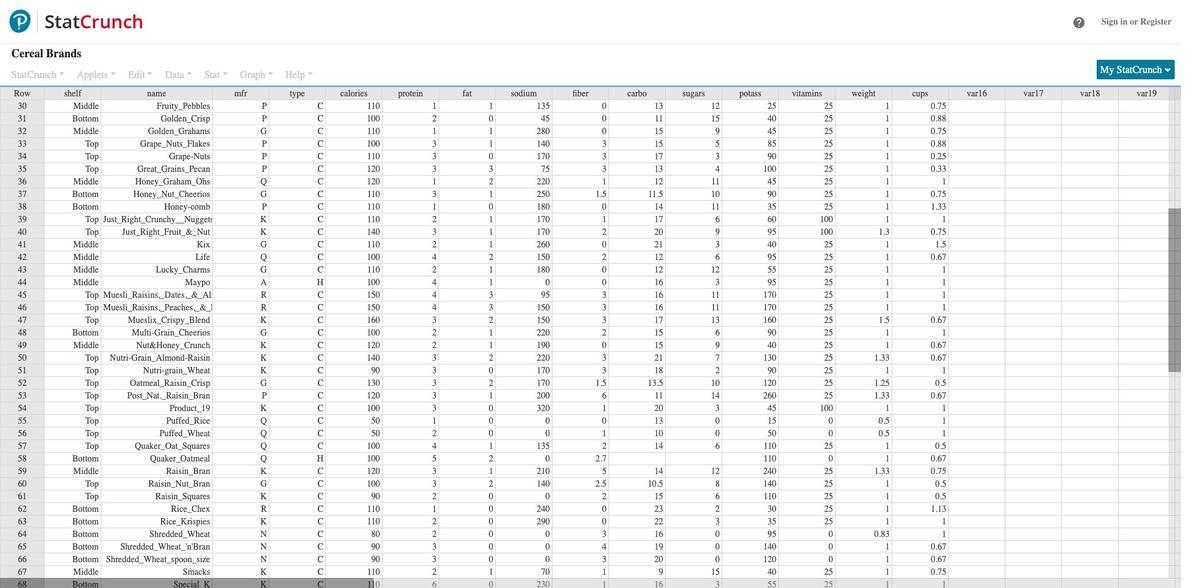 Task type: locate. For each thing, give the bounding box(es) containing it.
1 bottom from the top
[[72, 113, 99, 124]]

20 down 19
[[655, 554, 664, 565]]

25 for honey_graham_ohs
[[825, 176, 834, 187]]

10 down 13.5
[[655, 428, 664, 439]]

8 bottom from the top
[[72, 529, 99, 540]]

55
[[768, 264, 777, 275], [18, 416, 27, 426]]

5 middle from the top
[[73, 252, 99, 263]]

1 vertical spatial 5
[[433, 453, 437, 464]]

110 for honey_nut_cheerios
[[367, 189, 380, 200]]

95 for 0
[[768, 529, 777, 540]]

35
[[18, 164, 27, 174], [768, 201, 777, 212], [768, 516, 777, 527]]

32 c from the top
[[318, 516, 324, 527]]

17 up 18
[[655, 315, 664, 326]]

2 vertical spatial 35
[[768, 516, 777, 527]]

sugars
[[683, 88, 705, 99]]

3 16 from the top
[[655, 302, 664, 313]]

0 vertical spatial 55
[[768, 264, 777, 275]]

0 horizontal spatial 260
[[537, 239, 550, 250]]

honey-
[[164, 201, 191, 212]]

1 horizontal spatial 240
[[764, 466, 777, 477]]

12 top from the top
[[85, 390, 99, 401]]

2 horizontal spatial 5
[[716, 139, 720, 149]]

2 vertical spatial 20
[[655, 554, 664, 565]]

k for nut&honey_crunch
[[261, 340, 267, 351]]

10 k from the top
[[261, 516, 267, 527]]

11 c from the top
[[318, 227, 324, 237]]

20 for 2
[[655, 227, 664, 237]]

0 vertical spatial 35
[[18, 164, 27, 174]]

5 k from the top
[[261, 353, 267, 363]]

95
[[768, 227, 777, 237], [768, 252, 777, 263], [768, 277, 777, 288], [541, 290, 550, 300], [768, 529, 777, 540]]

1 horizontal spatial 260
[[764, 390, 777, 401]]

40
[[768, 113, 777, 124], [18, 227, 27, 237], [768, 239, 777, 250], [768, 340, 777, 351], [768, 567, 777, 577]]

c for oatmeal_raisin_crisp
[[318, 378, 324, 388]]

10 down the '7'
[[711, 378, 720, 388]]

10 middle from the top
[[73, 567, 99, 577]]

2 0.67 from the top
[[932, 315, 947, 326]]

2 p from the top
[[262, 113, 267, 124]]

15
[[711, 113, 720, 124], [655, 126, 664, 137], [655, 139, 664, 149], [655, 327, 664, 338], [655, 340, 664, 351], [768, 416, 777, 426], [655, 491, 664, 502], [711, 567, 720, 577]]

lucky_charms
[[156, 264, 210, 275]]

0 vertical spatial 17
[[655, 151, 664, 162]]

30 c from the top
[[318, 491, 324, 502]]

shredded_wheat_spoon_size
[[106, 554, 210, 565]]

raisin_nut_bran
[[149, 479, 210, 489]]

49
[[18, 340, 27, 351]]

20 down 13.5
[[655, 403, 664, 414]]

1 g from the top
[[261, 126, 267, 137]]

16 for maypo
[[655, 277, 664, 288]]

4 k from the top
[[261, 340, 267, 351]]

1 vertical spatial h
[[317, 453, 324, 464]]

middle for 30
[[73, 101, 99, 111]]

4 g from the top
[[261, 264, 267, 275]]

middle for 59
[[73, 466, 99, 477]]

2 vertical spatial 5
[[603, 466, 607, 477]]

2 0.75 from the top
[[932, 126, 947, 137]]

6 g from the top
[[261, 378, 267, 388]]

9 k from the top
[[261, 491, 267, 502]]

59
[[18, 466, 27, 477]]

5 c from the top
[[318, 151, 324, 162]]

2 0.88 from the top
[[932, 139, 947, 149]]

54
[[18, 403, 27, 414]]

shredded_wheat
[[150, 529, 210, 540]]

0 vertical spatial 10
[[711, 189, 720, 200]]

8 top from the top
[[85, 315, 99, 326]]

top muesli_raisins,_dates,_&_almonds
[[85, 290, 235, 300]]

0 vertical spatial 60
[[768, 214, 777, 225]]

13 c from the top
[[318, 252, 324, 263]]

100 for quaker_oat_squares
[[367, 441, 380, 451]]

10 top from the top
[[85, 365, 99, 376]]

0 horizontal spatial 30
[[18, 101, 27, 111]]

37
[[18, 189, 27, 200]]

7 k from the top
[[261, 403, 267, 414]]

great_grains_pecan
[[137, 164, 210, 174]]

2 q from the top
[[261, 252, 267, 263]]

20 for 1
[[655, 403, 664, 414]]

220 down 190
[[537, 353, 550, 363]]

r
[[261, 290, 267, 300], [261, 302, 267, 313], [261, 504, 267, 514]]

19
[[655, 541, 664, 552]]

g for lucky_charms
[[261, 264, 267, 275]]

honey_nut_cheerios
[[133, 189, 210, 200]]

row
[[14, 88, 31, 99]]

0 vertical spatial 0.88
[[932, 113, 947, 124]]

1 vertical spatial 20
[[655, 403, 664, 414]]

3 r from the top
[[261, 504, 267, 514]]

17 up 11.5
[[655, 151, 664, 162]]

25
[[768, 101, 777, 111], [825, 101, 834, 111], [825, 113, 834, 124], [825, 126, 834, 137], [825, 139, 834, 149], [825, 151, 834, 162], [825, 164, 834, 174], [825, 176, 834, 187], [825, 189, 834, 200], [825, 201, 834, 212], [825, 239, 834, 250], [825, 252, 834, 263], [825, 264, 834, 275], [825, 277, 834, 288], [825, 290, 834, 300], [825, 302, 834, 313], [825, 315, 834, 326], [825, 327, 834, 338], [825, 340, 834, 351], [825, 353, 834, 363], [825, 365, 834, 376], [825, 378, 834, 388], [825, 390, 834, 401], [825, 441, 834, 451], [825, 466, 834, 477], [825, 479, 834, 489], [825, 491, 834, 502], [825, 504, 834, 514], [825, 516, 834, 527], [825, 567, 834, 577]]

0.67 for 120
[[932, 554, 947, 565]]

calories
[[340, 88, 368, 99]]

8 middle from the top
[[73, 340, 99, 351]]

20 c from the top
[[318, 353, 324, 363]]

34 c from the top
[[318, 541, 324, 552]]

14 top from the top
[[85, 416, 99, 426]]

100 for grape_nuts_flakes
[[367, 139, 380, 149]]

9 c from the top
[[318, 201, 324, 212]]

290
[[537, 516, 550, 527]]

honey-comb
[[164, 201, 210, 212]]

2 vertical spatial r
[[261, 504, 267, 514]]

23
[[655, 504, 664, 514]]

2 vertical spatial 10
[[655, 428, 664, 439]]

0 vertical spatial 240
[[764, 466, 777, 477]]

c for puffed_wheat
[[318, 428, 324, 439]]

Data set title: click to edit text field
[[11, 45, 113, 62]]

31 c from the top
[[318, 504, 324, 514]]

multi-grain_cheerios
[[132, 327, 210, 338]]

63
[[18, 516, 27, 527]]

0 horizontal spatial 160
[[367, 315, 380, 326]]

56
[[18, 428, 27, 439]]

21 c from the top
[[318, 365, 324, 376]]

2 vertical spatial 220
[[537, 353, 550, 363]]

1 horizontal spatial 60
[[768, 214, 777, 225]]

top for mueslix_crispy_blend
[[85, 315, 99, 326]]

1 vertical spatial 0.88
[[932, 139, 947, 149]]

12
[[711, 101, 720, 111], [655, 176, 664, 187], [655, 252, 664, 263], [655, 264, 664, 275], [711, 264, 720, 275], [711, 466, 720, 477]]

middle for 42
[[73, 252, 99, 263]]

7 bottom from the top
[[72, 516, 99, 527]]

bottom
[[72, 113, 99, 124], [72, 189, 99, 200], [72, 201, 99, 212], [72, 327, 99, 338], [72, 453, 99, 464], [72, 504, 99, 514], [72, 516, 99, 527], [72, 529, 99, 540], [72, 541, 99, 552], [72, 554, 99, 565]]

0 horizontal spatial 60
[[18, 479, 27, 489]]

middle for 32
[[73, 126, 99, 137]]

6 middle from the top
[[73, 264, 99, 275]]

k
[[261, 214, 267, 225], [261, 227, 267, 237], [261, 315, 267, 326], [261, 340, 267, 351], [261, 353, 267, 363], [261, 365, 267, 376], [261, 403, 267, 414], [261, 466, 267, 477], [261, 491, 267, 502], [261, 516, 267, 527], [261, 567, 267, 577]]

0.67 for 40
[[932, 340, 947, 351]]

2 n from the top
[[261, 541, 267, 552]]

1 vertical spatial 220
[[537, 327, 550, 338]]

6 c from the top
[[318, 164, 324, 174]]

13
[[655, 101, 664, 111], [655, 164, 664, 174], [711, 315, 720, 326], [655, 416, 664, 426]]

1 middle from the top
[[73, 101, 99, 111]]

nutri- up oatmeal_raisin_crisp
[[110, 353, 131, 363]]

top for oatmeal_raisin_crisp
[[85, 378, 99, 388]]

7 c from the top
[[318, 176, 324, 187]]

2 h from the top
[[317, 453, 324, 464]]

3 0.67 from the top
[[932, 340, 947, 351]]

c for quaker_oat_squares
[[318, 441, 324, 451]]

200
[[537, 390, 550, 401]]

p
[[262, 101, 267, 111], [262, 113, 267, 124], [262, 139, 267, 149], [262, 151, 267, 162], [262, 164, 267, 174], [262, 201, 267, 212], [262, 390, 267, 401]]

1 vertical spatial 17
[[655, 214, 664, 225]]

1 0.75 from the top
[[932, 101, 947, 111]]

1 horizontal spatial 5
[[603, 466, 607, 477]]

1 vertical spatial 240
[[537, 504, 550, 514]]

180 for 1
[[537, 264, 550, 275]]

100
[[367, 113, 380, 124], [367, 139, 380, 149], [764, 164, 777, 174], [820, 214, 834, 225], [820, 227, 834, 237], [367, 252, 380, 263], [367, 277, 380, 288], [367, 327, 380, 338], [367, 403, 380, 414], [820, 403, 834, 414], [367, 441, 380, 451], [367, 453, 380, 464], [367, 479, 380, 489]]

0 vertical spatial r
[[261, 290, 267, 300]]

0 horizontal spatial 240
[[537, 504, 550, 514]]

100 for golden_crisp
[[367, 113, 380, 124]]

rice_chex
[[171, 504, 210, 514]]

45
[[541, 113, 550, 124], [768, 126, 777, 137], [768, 176, 777, 187], [18, 290, 27, 300], [768, 403, 777, 414]]

1 vertical spatial 135
[[537, 441, 550, 451]]

4 bottom from the top
[[72, 327, 99, 338]]

5 bottom from the top
[[72, 453, 99, 464]]

35 for 1
[[768, 201, 777, 212]]

47
[[18, 315, 27, 326]]

top for grape-nuts
[[85, 151, 99, 162]]

1 vertical spatial 130
[[367, 378, 380, 388]]

39
[[18, 214, 27, 225]]

puffed_wheat
[[160, 428, 210, 439]]

1 p from the top
[[262, 101, 267, 111]]

1 vertical spatial n
[[261, 541, 267, 552]]

10 for 90
[[711, 189, 720, 200]]

1 135 from the top
[[537, 101, 550, 111]]

4 p from the top
[[262, 151, 267, 162]]

p for golden_crisp
[[262, 113, 267, 124]]

g for honey_nut_cheerios
[[261, 189, 267, 200]]

menu bar inside statcrunch top level menu "menu bar"
[[0, 63, 378, 84]]

5 0.75 from the top
[[932, 466, 947, 477]]

27 c from the top
[[318, 441, 324, 451]]

multi-
[[132, 327, 154, 338]]

k for raisin_bran
[[261, 466, 267, 477]]

k for nutri-grain_almond-raisin
[[261, 353, 267, 363]]

11
[[655, 113, 664, 124], [712, 176, 720, 187], [712, 201, 720, 212], [712, 290, 720, 300], [712, 302, 720, 313], [655, 390, 664, 401]]

middle for 43
[[73, 264, 99, 275]]

0 vertical spatial h
[[317, 277, 324, 288]]

45 for 11
[[768, 176, 777, 187]]

0 vertical spatial 260
[[537, 239, 550, 250]]

0 vertical spatial 21
[[655, 239, 664, 250]]

18
[[655, 365, 664, 376]]

17 top from the top
[[85, 479, 99, 489]]

4 0.75 from the top
[[932, 227, 947, 237]]

29 c from the top
[[318, 479, 324, 489]]

n
[[261, 529, 267, 540], [261, 541, 267, 552], [261, 554, 267, 565]]

top for great_grains_pecan
[[85, 164, 99, 174]]

1 vertical spatial 180
[[537, 264, 550, 275]]

26 c from the top
[[318, 428, 324, 439]]

150 for 150
[[537, 302, 550, 313]]

3 17 from the top
[[655, 315, 664, 326]]

1 180 from the top
[[537, 201, 550, 212]]

8 0.67 from the top
[[932, 554, 947, 565]]

4 0.67 from the top
[[932, 353, 947, 363]]

k for rice_krispies
[[261, 516, 267, 527]]

135 down the sodium at top
[[537, 101, 550, 111]]

0.33
[[932, 164, 947, 174]]

22
[[655, 516, 664, 527]]

0 horizontal spatial 55
[[18, 416, 27, 426]]

puffed_rice
[[166, 416, 210, 426]]

0.75 for 90
[[932, 189, 947, 200]]

2 135 from the top
[[537, 441, 550, 451]]

1 horizontal spatial 130
[[764, 353, 777, 363]]

3 top from the top
[[85, 164, 99, 174]]

220 up 190
[[537, 327, 550, 338]]

1 vertical spatial nutri-
[[143, 365, 165, 376]]

top just_right_crunchy__nuggets
[[85, 214, 214, 225]]

just_right_crunchy__nuggets
[[103, 214, 214, 225]]

3 bottom from the top
[[72, 201, 99, 212]]

15 top from the top
[[85, 428, 99, 439]]

1 horizontal spatial 30
[[768, 504, 777, 514]]

9 bottom from the top
[[72, 541, 99, 552]]

21
[[655, 239, 664, 250], [655, 353, 664, 363]]

2 vertical spatial 17
[[655, 315, 664, 326]]

36
[[18, 176, 27, 187]]

7 p from the top
[[262, 390, 267, 401]]

7
[[716, 353, 720, 363]]

raisin_squares
[[155, 491, 210, 502]]

0 vertical spatial 5
[[716, 139, 720, 149]]

8 c from the top
[[318, 189, 324, 200]]

0 vertical spatial 135
[[537, 101, 550, 111]]

top for puffed_wheat
[[85, 428, 99, 439]]

0 vertical spatial 30
[[18, 101, 27, 111]]

6 q from the top
[[261, 453, 267, 464]]

k for product_19
[[261, 403, 267, 414]]

0.75 for 45
[[932, 126, 947, 137]]

1 20 from the top
[[655, 227, 664, 237]]

2 middle from the top
[[73, 126, 99, 137]]

120 for 75
[[367, 164, 380, 174]]

150 for 160
[[537, 315, 550, 326]]

25 for fruity_pebbles
[[825, 101, 834, 111]]

0 vertical spatial 20
[[655, 227, 664, 237]]

c for shredded_wheat_spoon_size
[[318, 554, 324, 565]]

p for fruity_pebbles
[[262, 101, 267, 111]]

25 for honey-comb
[[825, 201, 834, 212]]

0.5 for 10.5
[[936, 479, 947, 489]]

135 up 210
[[537, 441, 550, 451]]

1 r from the top
[[261, 290, 267, 300]]

110
[[367, 101, 380, 111], [367, 126, 380, 137], [367, 151, 380, 162], [367, 189, 380, 200], [367, 201, 380, 212], [367, 214, 380, 225], [367, 239, 380, 250], [367, 264, 380, 275], [764, 441, 777, 451], [764, 453, 777, 464], [764, 491, 777, 502], [367, 504, 380, 514], [367, 516, 380, 527], [367, 567, 380, 577]]

q for life
[[261, 252, 267, 263]]

1 vertical spatial 30
[[768, 504, 777, 514]]

c for nutri-grain_wheat
[[318, 365, 324, 376]]

25 for kix
[[825, 239, 834, 250]]

5 g from the top
[[261, 327, 267, 338]]

7 0.67 from the top
[[932, 541, 947, 552]]

14 for 12
[[655, 466, 664, 477]]

220 up 250
[[537, 176, 550, 187]]

0 horizontal spatial nutri-
[[110, 353, 131, 363]]

top for grape_nuts_flakes
[[85, 139, 99, 149]]

2 top from the top
[[85, 151, 99, 162]]

320
[[537, 403, 550, 414]]

1 horizontal spatial 160
[[764, 315, 777, 326]]

4 c from the top
[[318, 139, 324, 149]]

16 c from the top
[[318, 302, 324, 313]]

or
[[1131, 16, 1139, 27]]

2 bottom from the top
[[72, 189, 99, 200]]

3 n from the top
[[261, 554, 267, 565]]

10 bottom from the top
[[72, 554, 99, 565]]

1 k from the top
[[261, 214, 267, 225]]

24 c from the top
[[318, 403, 324, 414]]

1 q from the top
[[261, 176, 267, 187]]

c for nut&honey_crunch
[[318, 340, 324, 351]]

0 vertical spatial 130
[[764, 353, 777, 363]]

k for nutri-grain_wheat
[[261, 365, 267, 376]]

21 down 11.5
[[655, 239, 664, 250]]

40 for 70
[[768, 567, 777, 577]]

0.75 for 95
[[932, 227, 947, 237]]

post_nat._raisin_bran
[[127, 390, 210, 401]]

25 for oatmeal_raisin_crisp
[[825, 378, 834, 388]]

6 for 220
[[716, 327, 720, 338]]

140
[[537, 139, 550, 149], [367, 227, 380, 237], [367, 353, 380, 363], [537, 479, 550, 489], [764, 479, 777, 489], [764, 541, 777, 552]]

1 vertical spatial 21
[[655, 353, 664, 363]]

sign
[[1102, 16, 1119, 27]]

6 p from the top
[[262, 201, 267, 212]]

6 for 135
[[716, 441, 720, 451]]

sign in or register link
[[1102, 0, 1172, 43]]

36 c from the top
[[318, 567, 324, 577]]

4
[[716, 164, 720, 174], [433, 252, 437, 263], [433, 277, 437, 288], [433, 290, 437, 300], [433, 302, 437, 313], [433, 441, 437, 451], [603, 541, 607, 552]]

150
[[537, 252, 550, 263], [367, 290, 380, 300], [367, 302, 380, 313], [537, 302, 550, 313], [537, 315, 550, 326]]

95 for 9
[[768, 227, 777, 237]]

6 0.67 from the top
[[932, 453, 947, 464]]

17 down 11.5
[[655, 214, 664, 225]]

k for raisin_squares
[[261, 491, 267, 502]]

62
[[18, 504, 27, 514]]

9 middle from the top
[[73, 466, 99, 477]]

0.5
[[936, 378, 947, 388], [879, 416, 890, 426], [879, 428, 890, 439], [936, 441, 947, 451], [936, 479, 947, 489], [936, 491, 947, 502]]

14 for 11
[[655, 201, 664, 212]]

25 for nut&honey_crunch
[[825, 340, 834, 351]]

48
[[18, 327, 27, 338]]

2 r from the top
[[261, 302, 267, 313]]

4 middle from the top
[[73, 239, 99, 250]]

25 for raisin_squares
[[825, 491, 834, 502]]

16 for shredded_wheat
[[655, 529, 664, 540]]

0.75
[[932, 101, 947, 111], [932, 126, 947, 137], [932, 189, 947, 200], [932, 227, 947, 237], [932, 466, 947, 477], [932, 567, 947, 577]]

2 vertical spatial n
[[261, 554, 267, 565]]

nutri-grain_wheat
[[143, 365, 210, 376]]

3 c from the top
[[318, 126, 324, 137]]

0.67
[[932, 252, 947, 263], [932, 315, 947, 326], [932, 340, 947, 351], [932, 353, 947, 363], [932, 390, 947, 401], [932, 453, 947, 464], [932, 541, 947, 552], [932, 554, 947, 565]]

25 for nutri-grain_wheat
[[825, 365, 834, 376]]

14 for 6
[[655, 441, 664, 451]]

170 for 10
[[537, 378, 550, 388]]

25 for life
[[825, 252, 834, 263]]

110 for golden_grahams
[[367, 126, 380, 137]]

1 21 from the top
[[655, 239, 664, 250]]

1 n from the top
[[261, 529, 267, 540]]

1 vertical spatial r
[[261, 302, 267, 313]]

4 16 from the top
[[655, 529, 664, 540]]

100 for maypo
[[367, 277, 380, 288]]

q for quaker_oatmeal
[[261, 453, 267, 464]]

60
[[768, 214, 777, 225], [18, 479, 27, 489]]

13 for 4
[[655, 164, 664, 174]]

0.67 for 95
[[932, 252, 947, 263]]

raisin_bran
[[166, 466, 210, 477]]

0 vertical spatial nutri-
[[110, 353, 131, 363]]

0 vertical spatial 180
[[537, 201, 550, 212]]

9 for 45
[[716, 126, 720, 137]]

25 c from the top
[[318, 416, 324, 426]]

20 down 11.5
[[655, 227, 664, 237]]

95 for 6
[[768, 252, 777, 263]]

1 h from the top
[[317, 277, 324, 288]]

13 top from the top
[[85, 403, 99, 414]]

5 top from the top
[[85, 227, 99, 237]]

nutri- down grain_almond-
[[143, 365, 165, 376]]

9 for 95
[[716, 227, 720, 237]]

0 horizontal spatial 130
[[367, 378, 380, 388]]

menu bar
[[0, 63, 378, 84]]

nuts
[[194, 151, 210, 162]]

4 top from the top
[[85, 214, 99, 225]]

0 vertical spatial 220
[[537, 176, 550, 187]]

11 top from the top
[[85, 378, 99, 388]]

50
[[18, 353, 27, 363], [371, 416, 380, 426], [371, 428, 380, 439], [768, 428, 777, 439]]

12 c from the top
[[318, 239, 324, 250]]

sign in or register banner
[[0, 0, 1182, 45]]

250
[[537, 189, 550, 200]]

1 vertical spatial 260
[[764, 390, 777, 401]]

1 vertical spatial 35
[[768, 201, 777, 212]]

10 right 11.5
[[711, 189, 720, 200]]

1 vertical spatial 10
[[711, 378, 720, 388]]

21 up 18
[[655, 353, 664, 363]]

0 vertical spatial n
[[261, 529, 267, 540]]

30
[[18, 101, 27, 111], [768, 504, 777, 514]]

g for kix
[[261, 239, 267, 250]]

170 for 6
[[537, 214, 550, 225]]

100 for life
[[367, 252, 380, 263]]

1 horizontal spatial nutri-
[[143, 365, 165, 376]]



Task type: vqa. For each thing, say whether or not it's contained in the screenshot.
honey_graham_ohs
yes



Task type: describe. For each thing, give the bounding box(es) containing it.
c for shredded_wheat
[[318, 529, 324, 540]]

11 for 180
[[712, 201, 720, 212]]

210
[[537, 466, 550, 477]]

type
[[290, 88, 305, 99]]

grain_wheat
[[165, 365, 210, 376]]

nut&honey_crunch
[[136, 340, 210, 351]]

52
[[18, 378, 27, 388]]

4 for quaker_oat_squares
[[433, 441, 437, 451]]

top for quaker_oat_squares
[[85, 441, 99, 451]]

0.75 for 240
[[932, 466, 947, 477]]

smacks
[[183, 567, 210, 577]]

life
[[196, 252, 210, 263]]

20 for 3
[[655, 554, 664, 565]]

110 for rice_chex
[[367, 504, 380, 514]]

mfr
[[234, 88, 247, 99]]

c for just_right_fruit_&_nut
[[318, 227, 324, 237]]

42
[[18, 252, 27, 263]]

41
[[18, 239, 27, 250]]

grape-
[[169, 151, 194, 162]]

h for a
[[317, 277, 324, 288]]

c for great_grains_pecan
[[318, 164, 324, 174]]

32
[[18, 126, 27, 137]]

my statcrunch ▾ main content
[[0, 44, 1182, 588]]

c for raisin_nut_bran
[[318, 479, 324, 489]]

4 for maypo
[[433, 277, 437, 288]]

register
[[1141, 16, 1172, 27]]

statcrunch top level menu menu bar
[[0, 60, 1182, 84]]

6 top from the top
[[85, 290, 99, 300]]

40 for 45
[[768, 113, 777, 124]]

40 for 260
[[768, 239, 777, 250]]

2 160 from the left
[[764, 315, 777, 326]]

my statcrunch ▾ button
[[1097, 60, 1176, 79]]

name
[[147, 88, 166, 99]]

110 for grape-nuts
[[367, 151, 380, 162]]

potass
[[740, 88, 762, 99]]

p for great_grains_pecan
[[262, 164, 267, 174]]

product_19
[[170, 403, 210, 414]]

9 for 40
[[716, 340, 720, 351]]

sodium
[[511, 88, 537, 99]]

25 for grape-nuts
[[825, 151, 834, 162]]

10.5
[[648, 479, 664, 489]]

q for quaker_oat_squares
[[261, 441, 267, 451]]

17 for 13
[[655, 315, 664, 326]]

var16
[[967, 88, 988, 99]]

nutri-grain_almond-raisin
[[110, 353, 210, 363]]

0 horizontal spatial 5
[[433, 453, 437, 464]]

1 vertical spatial 60
[[18, 479, 27, 489]]

57
[[18, 441, 27, 451]]

top muesli_raisins,_peaches,_&_pecans
[[85, 302, 235, 313]]

n for shredded_wheat_spoon_size
[[261, 554, 267, 565]]

weight
[[852, 88, 876, 99]]

a
[[261, 277, 267, 288]]

c for raisin_bran
[[318, 466, 324, 477]]

raisin
[[188, 353, 210, 363]]

120 for 190
[[367, 340, 380, 351]]

grape-nuts
[[169, 151, 210, 162]]

0.67 for 130
[[932, 353, 947, 363]]

16 for muesli_raisins,_dates,_&_almonds
[[655, 290, 664, 300]]

135 for 2
[[537, 441, 550, 451]]

38
[[18, 201, 27, 212]]

0.75 for 40
[[932, 567, 947, 577]]

7 top from the top
[[85, 302, 99, 313]]

10 c from the top
[[318, 214, 324, 225]]

25 for golden_crisp
[[825, 113, 834, 124]]

1 horizontal spatial 55
[[768, 264, 777, 275]]

k for smacks
[[261, 567, 267, 577]]

31
[[18, 113, 27, 124]]

33
[[18, 139, 27, 149]]

135 for 0
[[537, 101, 550, 111]]

cups
[[913, 88, 929, 99]]

1 160 from the left
[[367, 315, 380, 326]]

53
[[18, 390, 27, 401]]

110 for honey-comb
[[367, 201, 380, 212]]

c for honey_nut_cheerios
[[318, 189, 324, 200]]

75
[[541, 164, 550, 174]]

0.5 for 14
[[936, 441, 947, 451]]

0.67 for 110
[[932, 453, 947, 464]]

c for life
[[318, 252, 324, 263]]

p for post_nat._raisin_bran
[[262, 390, 267, 401]]

▾
[[1165, 64, 1172, 76]]

bottom for 64
[[72, 529, 99, 540]]

shelf
[[64, 88, 81, 99]]

16 for muesli_raisins,_peaches,_&_pecans
[[655, 302, 664, 313]]

0.67 for 160
[[932, 315, 947, 326]]

bottom for 66
[[72, 554, 99, 565]]

p for honey-comb
[[262, 201, 267, 212]]

c for fruity_pebbles
[[318, 101, 324, 111]]

honey_graham_ohs
[[135, 176, 210, 187]]

middle for 41
[[73, 239, 99, 250]]

grape_nuts_flakes
[[140, 139, 210, 149]]

65
[[18, 541, 27, 552]]

var17
[[1024, 88, 1044, 99]]

bottom for 63
[[72, 516, 99, 527]]

45 for 9
[[768, 126, 777, 137]]

muesli_raisins,_dates,_&_almonds
[[103, 290, 235, 300]]

2.5
[[596, 479, 607, 489]]

25 for rice_krispies
[[825, 516, 834, 527]]

carbo
[[628, 88, 647, 99]]

1 vertical spatial 55
[[18, 416, 27, 426]]

66
[[18, 554, 27, 565]]

golden_grahams
[[148, 126, 210, 137]]

120 for 220
[[367, 176, 380, 187]]

c for puffed_rice
[[318, 416, 324, 426]]

61
[[18, 491, 27, 502]]

bottom for 38
[[72, 201, 99, 212]]

0.67 for 260
[[932, 390, 947, 401]]

k for mueslix_crispy_blend
[[261, 315, 267, 326]]

4 for life
[[433, 252, 437, 263]]

c for golden_grahams
[[318, 126, 324, 137]]

c for multi-grain_cheerios
[[318, 327, 324, 338]]

80
[[371, 529, 380, 540]]

46
[[18, 302, 27, 313]]

6 for 150
[[716, 252, 720, 263]]

220 for 2
[[537, 327, 550, 338]]

c for product_19
[[318, 403, 324, 414]]

var18
[[1081, 88, 1101, 99]]

25 for raisin_bran
[[825, 466, 834, 477]]

58
[[18, 453, 27, 464]]

120 for 200
[[367, 390, 380, 401]]

grain_almond-
[[131, 353, 188, 363]]

maypo
[[185, 277, 210, 288]]

100 for multi-grain_cheerios
[[367, 327, 380, 338]]

mueslix_crispy_blend
[[128, 315, 210, 326]]

vitamins
[[792, 88, 823, 99]]

just_right_fruit_&_nut
[[122, 227, 210, 237]]

shredded_wheat_'n'bran
[[120, 541, 210, 552]]

p for grape_nuts_flakes
[[262, 139, 267, 149]]

85
[[768, 139, 777, 149]]

11.5
[[649, 189, 664, 200]]

13.5
[[648, 378, 664, 388]]

bottom for 58
[[72, 453, 99, 464]]

25 for rice_chex
[[825, 504, 834, 514]]

c for rice_chex
[[318, 504, 324, 514]]

middle for 67
[[73, 567, 99, 577]]

c for honey-comb
[[318, 201, 324, 212]]

25 for post_nat._raisin_bran
[[825, 390, 834, 401]]

bottom for 37
[[72, 189, 99, 200]]

kix
[[197, 239, 210, 250]]

15 c from the top
[[318, 290, 324, 300]]

43
[[18, 264, 27, 275]]

110 for kix
[[367, 239, 380, 250]]

110 for lucky_charms
[[367, 264, 380, 275]]

280
[[537, 126, 550, 137]]

protein
[[398, 88, 423, 99]]

64
[[18, 529, 27, 540]]

1.13
[[932, 504, 947, 514]]

top for product_19
[[85, 403, 99, 414]]

0.67 for 140
[[932, 541, 947, 552]]

35 for 2
[[768, 516, 777, 527]]

51
[[18, 365, 27, 376]]

my
[[1101, 64, 1115, 76]]

170 for 2
[[537, 365, 550, 376]]

c for smacks
[[318, 567, 324, 577]]

190
[[537, 340, 550, 351]]

1.3
[[879, 227, 890, 237]]

top for raisin_nut_bran
[[85, 479, 99, 489]]

0.75 for 25
[[932, 101, 947, 111]]

oatmeal_raisin_crisp
[[130, 378, 210, 388]]

13 for 0
[[655, 416, 664, 426]]

middle for 36
[[73, 176, 99, 187]]

2.7
[[596, 453, 607, 464]]

sign in or register
[[1102, 16, 1172, 27]]



